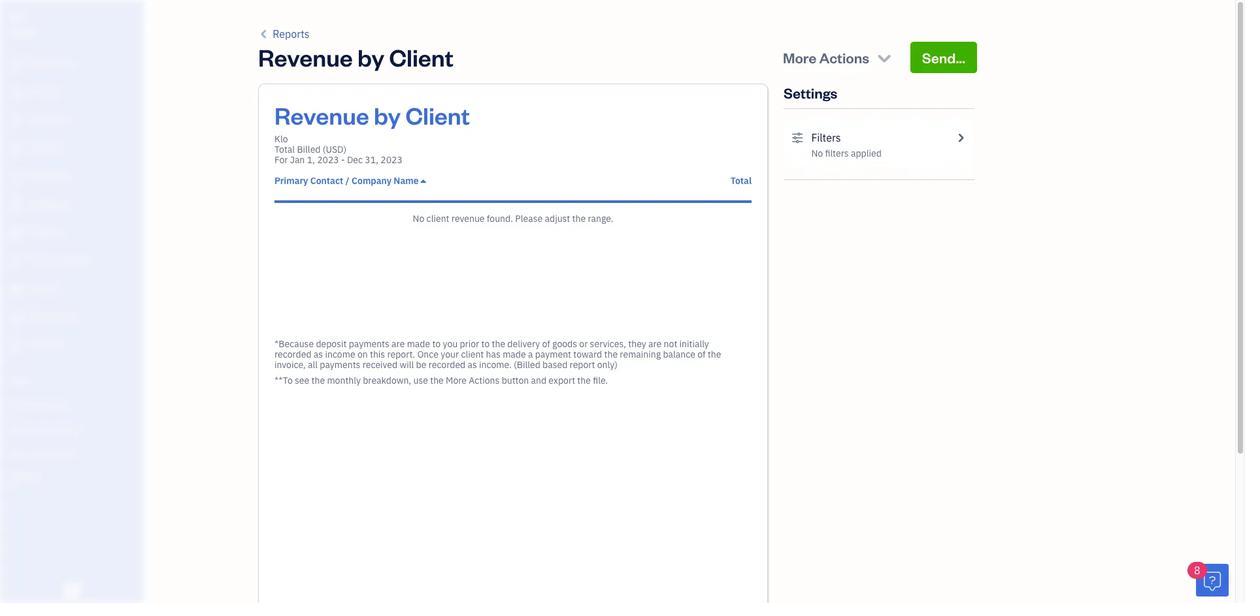 Task type: vqa. For each thing, say whether or not it's contained in the screenshot.
the bottom Invoice
no



Task type: locate. For each thing, give the bounding box(es) containing it.
monthly
[[327, 375, 361, 387]]

revenue
[[258, 42, 353, 73], [275, 100, 369, 131]]

settings down more actions
[[784, 84, 837, 102]]

actions down 'income.' on the bottom
[[469, 375, 500, 387]]

recorded down you
[[429, 359, 466, 371]]

klo up 'owner'
[[10, 12, 25, 24]]

on
[[357, 349, 368, 361]]

client left revenue
[[427, 213, 449, 225]]

primary
[[275, 175, 308, 187]]

1 horizontal spatial klo
[[275, 133, 288, 145]]

no for no client revenue found. please adjust the range.
[[413, 213, 424, 225]]

1 horizontal spatial settings
[[784, 84, 837, 102]]

client for revenue by client klo total billed ( usd ) for jan 1, 2023 - dec 31, 2023
[[406, 100, 470, 131]]

to
[[432, 339, 441, 350], [481, 339, 490, 350]]

as down "prior"
[[468, 359, 477, 371]]

of right balance
[[698, 349, 706, 361]]

)
[[343, 144, 347, 156]]

the down "report"
[[577, 375, 591, 387]]

team members link
[[3, 394, 140, 417]]

0 vertical spatial no
[[811, 148, 823, 159]]

balance
[[663, 349, 695, 361]]

1 vertical spatial revenue
[[275, 100, 369, 131]]

1 vertical spatial more
[[446, 375, 467, 387]]

money image
[[8, 283, 24, 296]]

please
[[515, 213, 543, 225]]

**to
[[275, 375, 293, 387]]

0 vertical spatial actions
[[819, 48, 869, 67]]

0 horizontal spatial more
[[446, 375, 467, 387]]

0 horizontal spatial no
[[413, 213, 424, 225]]

1 horizontal spatial total
[[731, 175, 752, 187]]

use
[[413, 375, 428, 387]]

1 vertical spatial client
[[406, 100, 470, 131]]

0 horizontal spatial actions
[[469, 375, 500, 387]]

to left you
[[432, 339, 441, 350]]

0 horizontal spatial settings
[[10, 473, 40, 483]]

klo inside revenue by client klo total billed ( usd ) for jan 1, 2023 - dec 31, 2023
[[275, 133, 288, 145]]

the right adjust
[[572, 213, 586, 225]]

actions
[[819, 48, 869, 67], [469, 375, 500, 387]]

1 horizontal spatial to
[[481, 339, 490, 350]]

of left goods at the left bottom of the page
[[542, 339, 550, 350]]

as left income on the left bottom of page
[[314, 349, 323, 361]]

and down (billed
[[531, 375, 546, 387]]

*because
[[275, 339, 314, 350]]

revenue up the '('
[[275, 100, 369, 131]]

2023 right 31,
[[381, 154, 403, 166]]

and
[[531, 375, 546, 387], [32, 424, 45, 435]]

project image
[[8, 227, 24, 240]]

client
[[427, 213, 449, 225], [461, 349, 484, 361]]

revenue for revenue by client klo total billed ( usd ) for jan 1, 2023 - dec 31, 2023
[[275, 100, 369, 131]]

0 horizontal spatial klo
[[10, 12, 25, 24]]

you
[[443, 339, 458, 350]]

0 horizontal spatial are
[[392, 339, 405, 350]]

client
[[389, 42, 454, 73], [406, 100, 470, 131]]

0 horizontal spatial and
[[32, 424, 45, 435]]

the
[[572, 213, 586, 225], [492, 339, 505, 350], [604, 349, 618, 361], [708, 349, 721, 361], [311, 375, 325, 387], [430, 375, 444, 387], [577, 375, 591, 387]]

this
[[370, 349, 385, 361]]

0 vertical spatial more
[[783, 48, 817, 67]]

contact
[[310, 175, 343, 187]]

the right see
[[311, 375, 325, 387]]

0 vertical spatial payments
[[349, 339, 389, 350]]

0 horizontal spatial total
[[275, 144, 295, 156]]

items and services
[[10, 424, 79, 435]]

not
[[664, 339, 677, 350]]

be
[[416, 359, 426, 371]]

recorded
[[275, 349, 311, 361], [429, 359, 466, 371]]

button
[[502, 375, 529, 387]]

all
[[308, 359, 318, 371]]

actions inside dropdown button
[[819, 48, 869, 67]]

0 horizontal spatial 2023
[[317, 154, 339, 166]]

1 horizontal spatial are
[[648, 339, 662, 350]]

1 vertical spatial klo
[[275, 133, 288, 145]]

31,
[[365, 154, 378, 166]]

1 horizontal spatial and
[[531, 375, 546, 387]]

revenue down reports
[[258, 42, 353, 73]]

1 vertical spatial payments
[[320, 359, 360, 371]]

0 horizontal spatial as
[[314, 349, 323, 361]]

services,
[[590, 339, 626, 350]]

bank connections link
[[3, 443, 140, 465]]

client inside *because deposit payments are made to you prior to the delivery of goods or services, they are not initially recorded as income on this report. once your client has made a payment toward the remaining balance of the invoice, all payments received will be recorded as income. (billed based report only) **to see the monthly breakdown, use the more actions button and export the file.
[[461, 349, 484, 361]]

0 vertical spatial and
[[531, 375, 546, 387]]

report image
[[8, 339, 24, 352]]

no client revenue found. please adjust the range.
[[413, 213, 613, 225]]

1 2023 from the left
[[317, 154, 339, 166]]

dashboard image
[[8, 58, 24, 71]]

no down caretup icon
[[413, 213, 424, 225]]

will
[[400, 359, 414, 371]]

1 horizontal spatial actions
[[819, 48, 869, 67]]

1 vertical spatial client
[[461, 349, 484, 361]]

revenue inside revenue by client klo total billed ( usd ) for jan 1, 2023 - dec 31, 2023
[[275, 100, 369, 131]]

0 vertical spatial settings
[[784, 84, 837, 102]]

revenue by client
[[258, 42, 454, 73]]

are left not on the right bottom of the page
[[648, 339, 662, 350]]

1 vertical spatial actions
[[469, 375, 500, 387]]

klo
[[10, 12, 25, 24], [275, 133, 288, 145]]

by inside revenue by client klo total billed ( usd ) for jan 1, 2023 - dec 31, 2023
[[374, 100, 401, 131]]

made
[[407, 339, 430, 350], [503, 349, 526, 361]]

2023 left -
[[317, 154, 339, 166]]

apps link
[[3, 370, 140, 393]]

0 horizontal spatial to
[[432, 339, 441, 350]]

are
[[392, 339, 405, 350], [648, 339, 662, 350]]

0 vertical spatial revenue
[[258, 42, 353, 73]]

payments up monthly
[[320, 359, 360, 371]]

timer image
[[8, 255, 24, 268]]

are up will
[[392, 339, 405, 350]]

made left a
[[503, 349, 526, 361]]

2 to from the left
[[481, 339, 490, 350]]

made up be
[[407, 339, 430, 350]]

your
[[441, 349, 459, 361]]

1 horizontal spatial more
[[783, 48, 817, 67]]

prior
[[460, 339, 479, 350]]

based
[[543, 359, 568, 371]]

jan
[[290, 154, 305, 166]]

revenue
[[452, 213, 485, 225]]

and right items
[[32, 424, 45, 435]]

services
[[47, 424, 79, 435]]

1 horizontal spatial client
[[461, 349, 484, 361]]

to right "prior"
[[481, 339, 490, 350]]

dec
[[347, 154, 363, 166]]

actions left "chevrondown" image
[[819, 48, 869, 67]]

0 vertical spatial by
[[358, 42, 384, 73]]

has
[[486, 349, 501, 361]]

no
[[811, 148, 823, 159], [413, 213, 424, 225]]

deposit
[[316, 339, 347, 350]]

1 vertical spatial and
[[32, 424, 45, 435]]

no down the filters
[[811, 148, 823, 159]]

by
[[358, 42, 384, 73], [374, 100, 401, 131]]

klo inside "klo owner"
[[10, 12, 25, 24]]

filters
[[825, 148, 849, 159]]

found.
[[487, 213, 513, 225]]

0 vertical spatial client
[[427, 213, 449, 225]]

toward
[[573, 349, 602, 361]]

client inside revenue by client klo total billed ( usd ) for jan 1, 2023 - dec 31, 2023
[[406, 100, 470, 131]]

0 vertical spatial klo
[[10, 12, 25, 24]]

1 horizontal spatial of
[[698, 349, 706, 361]]

of
[[542, 339, 550, 350], [698, 349, 706, 361]]

1 horizontal spatial 2023
[[381, 154, 403, 166]]

breakdown,
[[363, 375, 411, 387]]

client left has
[[461, 349, 484, 361]]

recorded up see
[[275, 349, 311, 361]]

main element
[[0, 0, 176, 604]]

1 vertical spatial settings
[[10, 473, 40, 483]]

klo up 'for' at the top
[[275, 133, 288, 145]]

8 button
[[1188, 563, 1229, 597]]

total
[[275, 144, 295, 156], [731, 175, 752, 187]]

once
[[417, 349, 439, 361]]

expense image
[[8, 199, 24, 212]]

0 vertical spatial client
[[389, 42, 454, 73]]

1 horizontal spatial no
[[811, 148, 823, 159]]

primary contact /
[[275, 175, 352, 187]]

1 vertical spatial by
[[374, 100, 401, 131]]

reports
[[273, 27, 310, 41]]

1 vertical spatial no
[[413, 213, 424, 225]]

initially
[[680, 339, 709, 350]]

2023
[[317, 154, 339, 166], [381, 154, 403, 166]]

payments
[[349, 339, 389, 350], [320, 359, 360, 371]]

0 vertical spatial total
[[275, 144, 295, 156]]

settings
[[784, 84, 837, 102], [10, 473, 40, 483]]

settings down bank
[[10, 473, 40, 483]]

settings link
[[3, 467, 140, 490]]

chevrondown image
[[875, 48, 893, 67]]

payments up received
[[349, 339, 389, 350]]

and inside main element
[[32, 424, 45, 435]]

see
[[295, 375, 309, 387]]

export
[[549, 375, 575, 387]]



Task type: describe. For each thing, give the bounding box(es) containing it.
actions inside *because deposit payments are made to you prior to the delivery of goods or services, they are not initially recorded as income on this report. once your client has made a payment toward the remaining balance of the invoice, all payments received will be recorded as income. (billed based report only) **to see the monthly breakdown, use the more actions button and export the file.
[[469, 375, 500, 387]]

0 horizontal spatial of
[[542, 339, 550, 350]]

more inside *because deposit payments are made to you prior to the delivery of goods or services, they are not initially recorded as income on this report. once your client has made a payment toward the remaining balance of the invoice, all payments received will be recorded as income. (billed based report only) **to see the monthly breakdown, use the more actions button and export the file.
[[446, 375, 467, 387]]

resource center badge image
[[1196, 565, 1229, 597]]

bank
[[10, 448, 29, 459]]

1 horizontal spatial recorded
[[429, 359, 466, 371]]

0 horizontal spatial recorded
[[275, 349, 311, 361]]

settings inside main element
[[10, 473, 40, 483]]

no filters applied
[[811, 148, 882, 159]]

adjust
[[545, 213, 570, 225]]

primary contact link
[[275, 175, 346, 187]]

payment image
[[8, 171, 24, 184]]

apps
[[10, 376, 29, 386]]

team members
[[10, 400, 67, 410]]

chevronleft image
[[258, 26, 270, 42]]

items
[[10, 424, 30, 435]]

members
[[32, 400, 67, 410]]

report.
[[387, 349, 415, 361]]

send…
[[922, 48, 965, 67]]

1 horizontal spatial as
[[468, 359, 477, 371]]

more actions
[[783, 48, 869, 67]]

the right toward
[[604, 349, 618, 361]]

/
[[346, 175, 350, 187]]

freshbooks image
[[61, 583, 82, 599]]

more actions button
[[771, 42, 905, 73]]

the right 'use'
[[430, 375, 444, 387]]

no for no filters applied
[[811, 148, 823, 159]]

usd
[[326, 144, 343, 156]]

1 horizontal spatial made
[[503, 349, 526, 361]]

they
[[628, 339, 646, 350]]

received
[[363, 359, 398, 371]]

remaining
[[620, 349, 661, 361]]

delivery
[[507, 339, 540, 350]]

1 vertical spatial total
[[731, 175, 752, 187]]

estimate image
[[8, 114, 24, 127]]

2 2023 from the left
[[381, 154, 403, 166]]

1,
[[307, 154, 315, 166]]

connections
[[30, 448, 77, 459]]

billed
[[297, 144, 321, 156]]

company name link
[[352, 175, 426, 187]]

company
[[352, 175, 392, 187]]

file.
[[593, 375, 608, 387]]

0 horizontal spatial made
[[407, 339, 430, 350]]

caretup image
[[421, 176, 426, 186]]

settings image
[[792, 130, 804, 146]]

for
[[275, 154, 288, 166]]

(billed
[[514, 359, 540, 371]]

bank connections
[[10, 448, 77, 459]]

goods
[[552, 339, 577, 350]]

owner
[[10, 26, 36, 37]]

name
[[394, 175, 419, 187]]

the up 'income.' on the bottom
[[492, 339, 505, 350]]

0 horizontal spatial client
[[427, 213, 449, 225]]

by for revenue by client
[[358, 42, 384, 73]]

applied
[[851, 148, 882, 159]]

or
[[579, 339, 588, 350]]

1 are from the left
[[392, 339, 405, 350]]

-
[[341, 154, 345, 166]]

and inside *because deposit payments are made to you prior to the delivery of goods or services, they are not initially recorded as income on this report. once your client has made a payment toward the remaining balance of the invoice, all payments received will be recorded as income. (billed based report only) **to see the monthly breakdown, use the more actions button and export the file.
[[531, 375, 546, 387]]

1 to from the left
[[432, 339, 441, 350]]

klo owner
[[10, 12, 36, 37]]

total inside revenue by client klo total billed ( usd ) for jan 1, 2023 - dec 31, 2023
[[275, 144, 295, 156]]

payment
[[535, 349, 571, 361]]

range.
[[588, 213, 613, 225]]

revenue for revenue by client
[[258, 42, 353, 73]]

team
[[10, 400, 30, 410]]

income
[[325, 349, 355, 361]]

client image
[[8, 86, 24, 99]]

invoice image
[[8, 142, 24, 156]]

8
[[1194, 565, 1200, 578]]

the right balance
[[708, 349, 721, 361]]

invoice,
[[275, 359, 306, 371]]

only)
[[597, 359, 618, 371]]

report
[[570, 359, 595, 371]]

reports button
[[258, 26, 310, 42]]

chevronright image
[[955, 130, 967, 146]]

total link
[[731, 175, 752, 187]]

filters
[[811, 131, 841, 144]]

chart image
[[8, 311, 24, 324]]

items and services link
[[3, 418, 140, 441]]

send… button
[[910, 42, 977, 73]]

*because deposit payments are made to you prior to the delivery of goods or services, they are not initially recorded as income on this report. once your client has made a payment toward the remaining balance of the invoice, all payments received will be recorded as income. (billed based report only) **to see the monthly breakdown, use the more actions button and export the file.
[[275, 339, 721, 387]]

client for revenue by client
[[389, 42, 454, 73]]

income.
[[479, 359, 512, 371]]

a
[[528, 349, 533, 361]]

more inside dropdown button
[[783, 48, 817, 67]]

(
[[323, 144, 326, 156]]

revenue by client klo total billed ( usd ) for jan 1, 2023 - dec 31, 2023
[[275, 100, 470, 166]]

company name
[[352, 175, 419, 187]]

by for revenue by client klo total billed ( usd ) for jan 1, 2023 - dec 31, 2023
[[374, 100, 401, 131]]

2 are from the left
[[648, 339, 662, 350]]



